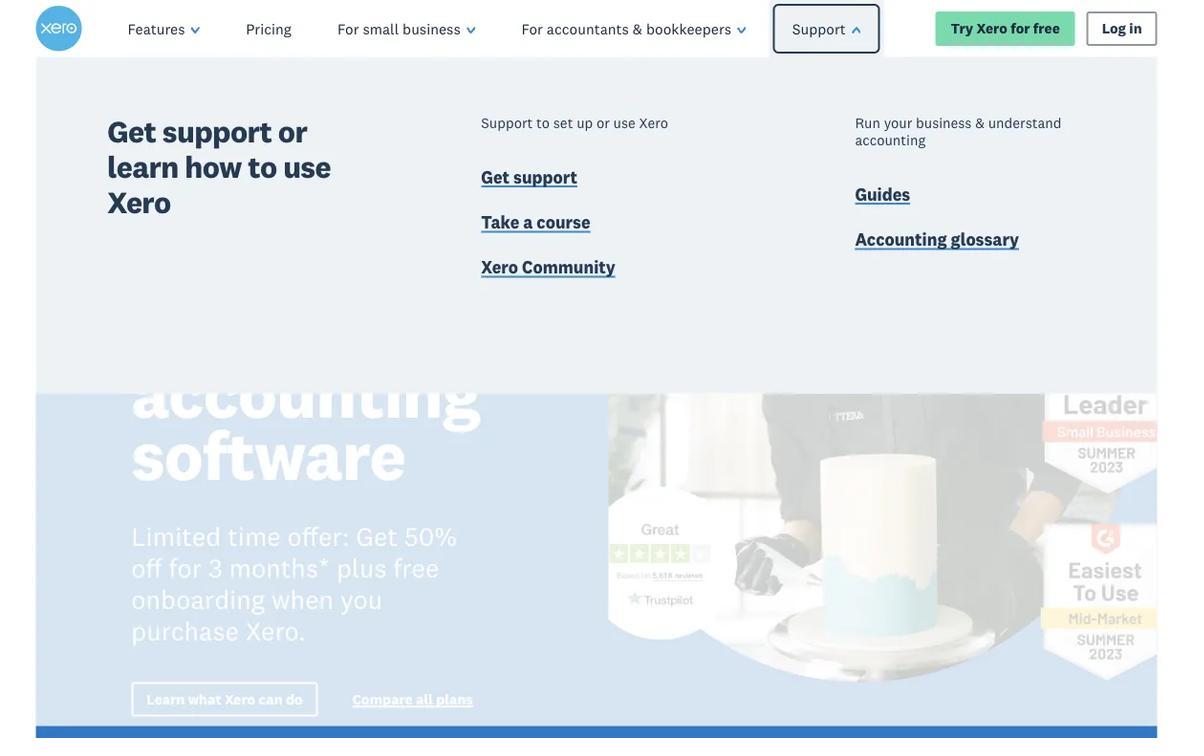 Task type: describe. For each thing, give the bounding box(es) containing it.
when
[[272, 584, 334, 617]]

get support link
[[482, 166, 578, 191]]

purchase
[[131, 615, 239, 648]]

xero homepage image
[[36, 6, 82, 52]]

how
[[185, 148, 242, 186]]

what inside "back to what you love with xero accounting software"
[[131, 164, 288, 250]]

your
[[885, 114, 913, 131]]

you inside "back to what you love with xero accounting software"
[[302, 164, 416, 250]]

support for get support or learn how to use xero
[[162, 112, 272, 151]]

plans
[[436, 690, 473, 708]]

limited time offer: get 50% off for 3 months* plus free onboarding when you purchase xero.
[[131, 520, 457, 648]]

accounting
[[856, 229, 948, 250]]

try
[[951, 20, 974, 37]]

support button
[[764, 0, 890, 57]]

back to what you love with xero accounting software
[[131, 102, 489, 498]]

compare
[[353, 690, 413, 708]]

compare all plans
[[353, 690, 473, 708]]

understand
[[989, 114, 1062, 131]]

community
[[522, 257, 616, 278]]

guides
[[856, 184, 911, 205]]

50%
[[404, 520, 457, 553]]

xero inside get support or learn how to use xero
[[107, 183, 171, 221]]

take a course link
[[482, 211, 591, 237]]

a
[[524, 212, 533, 233]]

compare all plans link
[[353, 690, 473, 712]]

xero inside "back to what you love with xero accounting software"
[[131, 288, 276, 374]]

set
[[554, 114, 573, 131]]

off
[[131, 552, 162, 585]]

plus
[[337, 552, 387, 585]]

accounting glossary link
[[856, 228, 1020, 254]]

for accountants & bookkeepers
[[522, 19, 732, 38]]

get for get support
[[482, 166, 510, 187]]

1 horizontal spatial for
[[1011, 20, 1031, 37]]

get support
[[482, 166, 578, 187]]

& inside dropdown button
[[633, 19, 643, 38]]

learn
[[107, 148, 179, 186]]

learn what xero can do link
[[131, 682, 318, 717]]

love
[[131, 226, 261, 312]]

support for support
[[793, 19, 846, 38]]

learn what xero can do
[[147, 690, 303, 708]]

try xero for free
[[951, 20, 1061, 37]]

all
[[416, 690, 433, 708]]

accountants
[[547, 19, 629, 38]]

support to set up or use xero
[[482, 114, 669, 131]]

months*
[[229, 552, 330, 585]]

get for get support or learn how to use xero
[[107, 112, 156, 151]]

for for for accountants & bookkeepers
[[522, 19, 543, 38]]

take
[[482, 212, 520, 233]]



Task type: locate. For each thing, give the bounding box(es) containing it.
0 horizontal spatial free
[[394, 552, 439, 585]]

to for you
[[423, 102, 489, 188]]

1 vertical spatial you
[[341, 584, 383, 617]]

glossary
[[951, 229, 1020, 250]]

to inside get support or learn how to use xero
[[248, 148, 277, 186]]

or inside get support or learn how to use xero
[[278, 112, 307, 151]]

0 vertical spatial support
[[793, 19, 846, 38]]

1 horizontal spatial or
[[597, 114, 610, 131]]

1 horizontal spatial business
[[916, 114, 972, 131]]

1 horizontal spatial support
[[514, 166, 578, 187]]

1 vertical spatial what
[[188, 690, 221, 708]]

log in
[[1103, 20, 1143, 37]]

what
[[131, 164, 288, 250], [188, 690, 221, 708]]

use right "up"
[[614, 114, 636, 131]]

0 horizontal spatial support
[[482, 114, 533, 131]]

for right try
[[1011, 20, 1031, 37]]

get support or learn how to use xero
[[107, 112, 331, 221]]

features
[[128, 19, 185, 38]]

1 horizontal spatial accounting
[[856, 131, 926, 149]]

support inside get support or learn how to use xero
[[162, 112, 272, 151]]

you inside limited time offer: get 50% off for 3 months* plus free onboarding when you purchase xero.
[[341, 584, 383, 617]]

for inside dropdown button
[[522, 19, 543, 38]]

for
[[338, 19, 359, 38], [522, 19, 543, 38]]

business
[[403, 19, 461, 38], [916, 114, 972, 131]]

support
[[162, 112, 272, 151], [514, 166, 578, 187]]

business right small
[[403, 19, 461, 38]]

& right accountants
[[633, 19, 643, 38]]

0 horizontal spatial for
[[338, 19, 359, 38]]

business inside "for small business" dropdown button
[[403, 19, 461, 38]]

get inside get support or learn how to use xero
[[107, 112, 156, 151]]

0 vertical spatial &
[[633, 19, 643, 38]]

1 horizontal spatial get
[[356, 520, 398, 553]]

limited
[[131, 520, 221, 553]]

1 horizontal spatial to
[[423, 102, 489, 188]]

free left log
[[1034, 20, 1061, 37]]

take a course
[[482, 212, 591, 233]]

use inside get support or learn how to use xero
[[283, 148, 331, 186]]

for
[[1011, 20, 1031, 37], [169, 552, 202, 585]]

2 horizontal spatial get
[[482, 166, 510, 187]]

1 vertical spatial &
[[976, 114, 985, 131]]

to for up
[[537, 114, 550, 131]]

for small business button
[[315, 0, 499, 57]]

0 horizontal spatial business
[[403, 19, 461, 38]]

try xero for free link
[[936, 11, 1076, 46]]

time
[[228, 520, 281, 553]]

support for support to set up or use xero
[[482, 114, 533, 131]]

or right "up"
[[597, 114, 610, 131]]

course
[[537, 212, 591, 233]]

business right the 'your'
[[916, 114, 972, 131]]

1 vertical spatial business
[[916, 114, 972, 131]]

for inside limited time offer: get 50% off for 3 months* plus free onboarding when you purchase xero.
[[169, 552, 202, 585]]

up
[[577, 114, 593, 131]]

log
[[1103, 20, 1127, 37]]

free right plus
[[394, 552, 439, 585]]

1 horizontal spatial support
[[793, 19, 846, 38]]

0 vertical spatial accounting
[[856, 131, 926, 149]]

0 vertical spatial business
[[403, 19, 461, 38]]

xero community
[[482, 257, 616, 278]]

accounting glossary
[[856, 229, 1020, 250]]

to inside "back to what you love with xero accounting software"
[[423, 102, 489, 188]]

1 vertical spatial support
[[514, 166, 578, 187]]

1 vertical spatial for
[[169, 552, 202, 585]]

& inside run your business & understand accounting
[[976, 114, 985, 131]]

run
[[856, 114, 881, 131]]

0 vertical spatial free
[[1034, 20, 1061, 37]]

0 vertical spatial get
[[107, 112, 156, 151]]

bookkeepers
[[647, 19, 732, 38]]

2 for from the left
[[522, 19, 543, 38]]

in
[[1130, 20, 1143, 37]]

free
[[1034, 20, 1061, 37], [394, 552, 439, 585]]

for left 3
[[169, 552, 202, 585]]

business for your
[[916, 114, 972, 131]]

get left the 50%
[[356, 520, 398, 553]]

to right how
[[248, 148, 277, 186]]

0 horizontal spatial get
[[107, 112, 156, 151]]

or
[[278, 112, 307, 151], [597, 114, 610, 131]]

0 horizontal spatial to
[[248, 148, 277, 186]]

features button
[[105, 0, 223, 57]]

0 vertical spatial what
[[131, 164, 288, 250]]

0 vertical spatial support
[[162, 112, 272, 151]]

pricing link
[[223, 0, 315, 57]]

0 vertical spatial for
[[1011, 20, 1031, 37]]

support for get support
[[514, 166, 578, 187]]

0 vertical spatial use
[[614, 114, 636, 131]]

0 horizontal spatial accounting
[[131, 350, 480, 436]]

for accountants & bookkeepers button
[[499, 0, 770, 57]]

you
[[302, 164, 416, 250], [341, 584, 383, 617]]

use
[[614, 114, 636, 131], [283, 148, 331, 186]]

for left small
[[338, 19, 359, 38]]

xero.
[[246, 615, 306, 648]]

for for for small business
[[338, 19, 359, 38]]

business inside run your business & understand accounting
[[916, 114, 972, 131]]

1 horizontal spatial for
[[522, 19, 543, 38]]

business for small
[[403, 19, 461, 38]]

software
[[131, 412, 406, 498]]

small
[[363, 19, 399, 38]]

1 vertical spatial get
[[482, 166, 510, 187]]

0 vertical spatial you
[[302, 164, 416, 250]]

accounting inside run your business & understand accounting
[[856, 131, 926, 149]]

0 horizontal spatial &
[[633, 19, 643, 38]]

for left accountants
[[522, 19, 543, 38]]

with
[[275, 226, 414, 312]]

accounting inside "back to what you love with xero accounting software"
[[131, 350, 480, 436]]

xero community link
[[482, 257, 616, 282]]

or right how
[[278, 112, 307, 151]]

2 horizontal spatial to
[[537, 114, 550, 131]]

free inside limited time offer: get 50% off for 3 months* plus free onboarding when you purchase xero.
[[394, 552, 439, 585]]

0 horizontal spatial for
[[169, 552, 202, 585]]

1 vertical spatial free
[[394, 552, 439, 585]]

get
[[107, 112, 156, 151], [482, 166, 510, 187], [356, 520, 398, 553]]

to
[[423, 102, 489, 188], [537, 114, 550, 131], [248, 148, 277, 186]]

1 horizontal spatial use
[[614, 114, 636, 131]]

1 vertical spatial accounting
[[131, 350, 480, 436]]

0 horizontal spatial use
[[283, 148, 331, 186]]

to left set
[[537, 114, 550, 131]]

0 horizontal spatial support
[[162, 112, 272, 151]]

pricing
[[246, 19, 292, 38]]

1 vertical spatial support
[[482, 114, 533, 131]]

1 horizontal spatial free
[[1034, 20, 1061, 37]]

get inside limited time offer: get 50% off for 3 months* plus free onboarding when you purchase xero.
[[356, 520, 398, 553]]

3
[[208, 552, 223, 585]]

can
[[259, 690, 283, 708]]

run your business & understand accounting
[[856, 114, 1062, 149]]

back
[[257, 102, 409, 188]]

to up take
[[423, 102, 489, 188]]

onboarding
[[131, 584, 265, 617]]

2 vertical spatial get
[[356, 520, 398, 553]]

1 horizontal spatial &
[[976, 114, 985, 131]]

1 vertical spatial use
[[283, 148, 331, 186]]

learn
[[147, 690, 185, 708]]

log in link
[[1087, 11, 1158, 46]]

guides link
[[856, 183, 911, 208]]

0 horizontal spatial or
[[278, 112, 307, 151]]

1 for from the left
[[338, 19, 359, 38]]

offer:
[[288, 520, 350, 553]]

& left understand
[[976, 114, 985, 131]]

use right how
[[283, 148, 331, 186]]

support inside dropdown button
[[793, 19, 846, 38]]

&
[[633, 19, 643, 38], [976, 114, 985, 131]]

for small business
[[338, 19, 461, 38]]

get inside get support link
[[482, 166, 510, 187]]

for inside dropdown button
[[338, 19, 359, 38]]

get up take
[[482, 166, 510, 187]]

accounting
[[856, 131, 926, 149], [131, 350, 480, 436]]

support
[[793, 19, 846, 38], [482, 114, 533, 131]]

xero
[[977, 20, 1008, 37], [640, 114, 669, 131], [107, 183, 171, 221], [482, 257, 519, 278], [131, 288, 276, 374], [225, 690, 256, 708]]

a xero user decorating a cake with blue icing. social proof badges surrounding the circular image. image
[[609, 57, 1158, 738]]

get left how
[[107, 112, 156, 151]]

do
[[286, 690, 303, 708]]



Task type: vqa. For each thing, say whether or not it's contained in the screenshot.
THE LEARN within the Learn more about data capture with Hubdoc LINK
no



